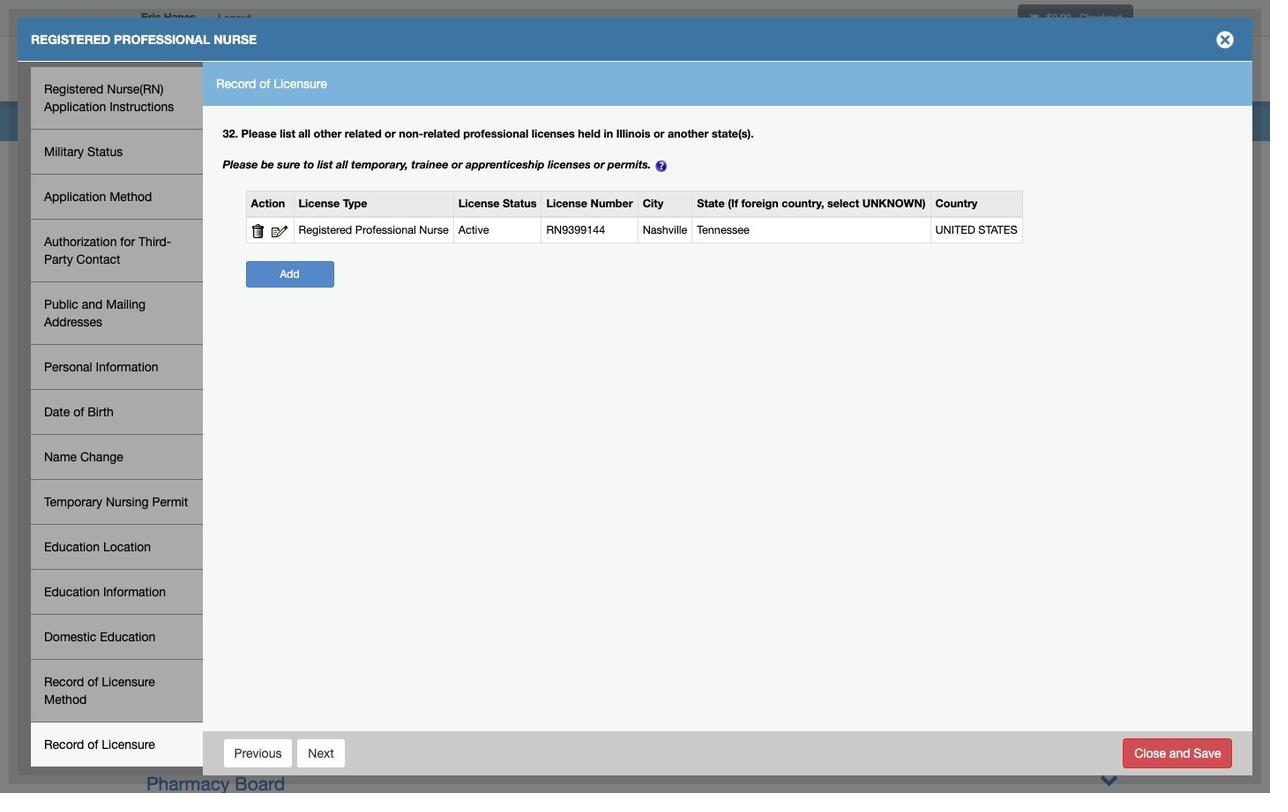 Task type: locate. For each thing, give the bounding box(es) containing it.
contractor
[[476, 374, 564, 395]]

1 horizontal spatial license
[[459, 197, 500, 210]]

4 start from the top
[[138, 674, 164, 688]]

start for third the start link from the top
[[138, 647, 164, 661]]

& left alarm
[[406, 374, 417, 395]]

0 vertical spatial status
[[87, 145, 123, 159]]

nursing left permit
[[106, 495, 149, 509]]

1 vertical spatial application
[[44, 190, 106, 204]]

record down nurse
[[216, 77, 256, 91]]

2 horizontal spatial license
[[547, 197, 588, 210]]

edit this row image
[[271, 226, 289, 237]]

status right military
[[87, 145, 123, 159]]

application method
[[44, 190, 152, 204]]

&
[[411, 316, 423, 337], [406, 374, 417, 395], [361, 461, 373, 483], [453, 461, 464, 483], [353, 520, 365, 541]]

active
[[459, 224, 489, 237]]

method up for
[[110, 190, 152, 204]]

0 vertical spatial therapy
[[227, 432, 294, 454]]

location
[[103, 540, 151, 554]]

0 horizontal spatial status
[[87, 145, 123, 159]]

professional
[[114, 32, 210, 47]]

cosmetology,
[[211, 316, 325, 337]]

0 vertical spatial information
[[96, 360, 159, 374]]

non-
[[399, 127, 423, 140]]

of down domestic education
[[88, 675, 98, 689]]

registered
[[44, 82, 104, 96], [299, 224, 352, 237]]

home
[[864, 64, 895, 77]]

2 medical from the top
[[146, 491, 212, 512]]

license for license status
[[459, 197, 500, 210]]

license left type
[[299, 197, 340, 210]]

surgeon
[[378, 461, 448, 483]]

0 vertical spatial education
[[44, 540, 100, 554]]

or left non-
[[385, 127, 396, 140]]

military
[[44, 145, 84, 159]]

0 vertical spatial record of licensure
[[216, 77, 327, 91]]

united
[[936, 224, 976, 237]]

board
[[246, 229, 296, 250], [251, 258, 302, 279], [302, 287, 352, 308], [564, 316, 614, 337], [205, 345, 255, 366], [570, 374, 620, 395], [299, 432, 349, 454], [217, 461, 267, 483], [216, 520, 266, 541], [334, 744, 384, 765]]

party
[[44, 252, 73, 266]]

2 license from the left
[[459, 197, 500, 210]]

all right to
[[336, 158, 348, 172]]

1 vertical spatial chevron down image
[[1100, 770, 1119, 789]]

education down education information
[[100, 630, 156, 644]]

1 horizontal spatial related
[[423, 127, 460, 140]]

please right 32.
[[241, 127, 277, 140]]

fingerprint
[[311, 374, 400, 395]]

status
[[87, 145, 123, 159], [503, 197, 537, 210]]

information up birth at left
[[96, 360, 159, 374]]

nursing down permit
[[146, 520, 211, 541]]

0 horizontal spatial record of licensure
[[44, 738, 155, 752]]

licenses for or
[[548, 158, 591, 172]]

chevron down image inside occupational therapy board link
[[1100, 741, 1119, 760]]

military status
[[44, 145, 123, 159]]

1 vertical spatial registered
[[299, 224, 352, 237]]

registered down registered
[[44, 82, 104, 96]]

all left other
[[299, 127, 311, 140]]

record down record of licensure method
[[44, 738, 84, 752]]

licensure up other
[[274, 77, 327, 91]]

registered nurse(rn) application instructions
[[44, 82, 174, 114]]

type
[[343, 197, 368, 210]]

1 related from the left
[[345, 127, 382, 140]]

education
[[44, 540, 100, 554], [44, 585, 100, 599], [100, 630, 156, 644]]

None button
[[223, 738, 293, 768], [297, 738, 346, 768], [1123, 738, 1233, 768], [223, 738, 293, 768], [297, 738, 346, 768], [1123, 738, 1233, 768]]

1 vertical spatial record
[[44, 675, 84, 689]]

all
[[299, 127, 311, 140], [336, 158, 348, 172]]

temporary,
[[351, 158, 408, 172]]

1 vertical spatial list
[[317, 158, 333, 172]]

1 vertical spatial licensure
[[102, 675, 155, 689]]

0 vertical spatial chevron down image
[[1100, 741, 1119, 760]]

1 horizontal spatial registered
[[299, 224, 352, 237]]

nursing board (rn, lpn & apn)
[[146, 520, 412, 541]]

record of licensure down nurse
[[216, 77, 327, 91]]

related up please be sure to list all temporary, trainee or apprenticeship licenses or permits.
[[423, 127, 460, 140]]

massage therapy board link
[[146, 432, 349, 454]]

list right to
[[317, 158, 333, 172]]

registered down license type
[[299, 224, 352, 237]]

0 horizontal spatial license
[[299, 197, 340, 210]]

agency
[[235, 287, 297, 308]]

contact
[[76, 252, 120, 266]]

application inside registered nurse(rn) application instructions
[[44, 100, 106, 114]]

limited
[[146, 403, 208, 424]]

chiropractor)
[[470, 461, 578, 483]]

1 application from the top
[[44, 100, 106, 114]]

licenses
[[532, 127, 575, 140], [548, 158, 591, 172]]

online services
[[1021, 64, 1115, 77]]

select
[[828, 197, 860, 210]]

2 start link from the top
[[138, 619, 164, 634]]

1 vertical spatial status
[[503, 197, 537, 210]]

license for license number
[[547, 197, 588, 210]]

1 vertical spatial therapy
[[262, 744, 329, 765]]

registered for registered nurse(rn) application instructions
[[44, 82, 104, 96]]

record down domestic
[[44, 675, 84, 689]]

related right other
[[345, 127, 382, 140]]

corporation
[[217, 491, 316, 512]]

rn9399144
[[547, 224, 605, 237]]

education for education location
[[44, 540, 100, 554]]

record of licensure down record of licensure method
[[44, 738, 155, 752]]

architecture board link
[[146, 258, 302, 279]]

0 vertical spatial list
[[280, 127, 295, 140]]

2 application from the top
[[44, 190, 106, 204]]

registered professional nurse
[[31, 32, 257, 47]]

0 horizontal spatial all
[[299, 127, 311, 140]]

licensure down domestic education
[[102, 675, 155, 689]]

third-
[[139, 235, 171, 249]]

licenses down held
[[548, 158, 591, 172]]

& left the nail
[[411, 316, 423, 337]]

0 horizontal spatial method
[[44, 693, 87, 707]]

architecture
[[146, 258, 246, 279]]

city
[[643, 197, 664, 210]]

hanes
[[164, 11, 196, 24]]

1 horizontal spatial status
[[503, 197, 537, 210]]

education down temporary
[[44, 540, 100, 554]]

status down apprenticeship
[[503, 197, 537, 210]]

3 start link from the top
[[138, 647, 164, 661]]

medical
[[146, 461, 212, 483], [146, 491, 212, 512]]

list up sure
[[280, 127, 295, 140]]

eric
[[141, 11, 161, 24]]

1 vertical spatial all
[[336, 158, 348, 172]]

0 vertical spatial licenses
[[532, 127, 575, 140]]

licensure down record of licensure method
[[102, 738, 155, 752]]

0 vertical spatial record
[[216, 77, 256, 91]]

start link
[[138, 592, 164, 606], [138, 619, 164, 634], [138, 647, 164, 661], [138, 674, 164, 688]]

apprenticeship
[[466, 158, 545, 172]]

3 license from the left
[[547, 197, 588, 210]]

nursing board (rn, lpn & apn) link
[[146, 520, 412, 541]]

2 start from the top
[[138, 619, 164, 634]]

1 horizontal spatial record of licensure
[[216, 77, 327, 91]]

my
[[923, 64, 939, 77]]

or
[[385, 127, 396, 140], [654, 127, 665, 140], [452, 158, 463, 172], [594, 158, 605, 172]]

information down location
[[103, 585, 166, 599]]

authorization
[[44, 235, 117, 249]]

1 chevron down image from the top
[[1100, 741, 1119, 760]]

licenses left held
[[532, 127, 575, 140]]

1 horizontal spatial method
[[110, 190, 152, 204]]

logout
[[218, 11, 251, 23]]

1 vertical spatial method
[[44, 693, 87, 707]]

name change
[[44, 450, 123, 464]]

chevron down image
[[1100, 741, 1119, 760], [1100, 770, 1119, 789]]

0 horizontal spatial registered
[[44, 82, 104, 96]]

0 vertical spatial application
[[44, 100, 106, 114]]

0 vertical spatial registered
[[44, 82, 104, 96]]

dental board link
[[146, 345, 255, 366]]

nurse(rn)
[[107, 82, 164, 96]]

accounting board link
[[146, 229, 296, 250]]

record of licensure
[[216, 77, 327, 91], [44, 738, 155, 752]]

1 vertical spatial information
[[103, 585, 166, 599]]

license up active
[[459, 197, 500, 210]]

shopping cart image
[[1030, 13, 1039, 23]]

& left surgeon
[[361, 461, 373, 483]]

of
[[260, 77, 270, 91], [73, 405, 84, 419], [88, 675, 98, 689], [88, 738, 98, 752]]

registered inside registered nurse(rn) application instructions
[[44, 82, 104, 96]]

please
[[241, 127, 277, 140], [223, 158, 258, 172]]

32. please list all other related or non-related professional licenses held in illinois or another state(s).
[[223, 127, 754, 140]]

for
[[120, 235, 135, 249]]

nashville
[[643, 224, 688, 237]]

application up authorization
[[44, 190, 106, 204]]

record
[[216, 77, 256, 91], [44, 675, 84, 689], [44, 738, 84, 752]]

1 start from the top
[[138, 592, 164, 606]]

therapy
[[227, 432, 294, 454], [262, 744, 329, 765]]

list
[[280, 127, 295, 140], [317, 158, 333, 172]]

3 start from the top
[[138, 647, 164, 661]]

addresses
[[44, 315, 102, 329]]

0 vertical spatial all
[[299, 127, 311, 140]]

method down domestic
[[44, 693, 87, 707]]

information for personal information
[[96, 360, 159, 374]]

license up 'rn9399144'
[[547, 197, 588, 210]]

please left be
[[223, 158, 258, 172]]

0 vertical spatial medical
[[146, 461, 212, 483]]

country
[[936, 197, 978, 210]]

therapy inside accounting board architecture board collection agency board barber, cosmetology, esthetics & nail technology board dental board detective, security, fingerprint & alarm contractor board limited liability company massage therapy board medical board (physician & surgeon & chiropractor) medical corporation
[[227, 432, 294, 454]]

close window image
[[1211, 26, 1240, 54]]

education up domestic
[[44, 585, 100, 599]]

0 horizontal spatial list
[[280, 127, 295, 140]]

note: you may add more than one entry to the grid below. image
[[655, 159, 669, 173]]

1 vertical spatial education
[[44, 585, 100, 599]]

2 vertical spatial education
[[100, 630, 156, 644]]

1 vertical spatial medical
[[146, 491, 212, 512]]

application
[[44, 100, 106, 114], [44, 190, 106, 204]]

domestic
[[44, 630, 97, 644]]

1 license from the left
[[299, 197, 340, 210]]

barber,
[[146, 316, 206, 337]]

1 vertical spatial nursing
[[146, 520, 211, 541]]

collection
[[146, 287, 230, 308]]

instructions
[[110, 100, 174, 114]]

please be sure to list all temporary, trainee or apprenticeship licenses or permits.
[[223, 158, 651, 172]]

or right 'illinois'
[[654, 127, 665, 140]]

0 horizontal spatial related
[[345, 127, 382, 140]]

application up military status
[[44, 100, 106, 114]]

1 medical from the top
[[146, 461, 212, 483]]

state (if foreign country, select unknown)
[[697, 197, 926, 210]]

or left permits.
[[594, 158, 605, 172]]

1 vertical spatial licenses
[[548, 158, 591, 172]]



Task type: describe. For each thing, give the bounding box(es) containing it.
& right surgeon
[[453, 461, 464, 483]]

another
[[668, 127, 709, 140]]

to
[[304, 158, 314, 172]]

nurse
[[419, 224, 449, 237]]

0 vertical spatial nursing
[[106, 495, 149, 509]]

2 vertical spatial record
[[44, 738, 84, 752]]

1 vertical spatial record of licensure
[[44, 738, 155, 752]]

state
[[697, 197, 725, 210]]

nail
[[428, 316, 459, 337]]

education for education information
[[44, 585, 100, 599]]

occupational therapy board
[[146, 744, 384, 765]]

permit
[[152, 495, 188, 509]]

change
[[80, 450, 123, 464]]

company
[[281, 403, 361, 424]]

medical corporation link
[[146, 491, 316, 512]]

of down logout link
[[260, 77, 270, 91]]

detective,
[[146, 374, 230, 395]]

licensure inside record of licensure method
[[102, 675, 155, 689]]

logout link
[[205, 0, 264, 35]]

licenses for held
[[532, 127, 575, 140]]

held
[[578, 127, 601, 140]]

professional
[[463, 127, 529, 140]]

security,
[[235, 374, 306, 395]]

united states
[[936, 224, 1018, 237]]

1 vertical spatial please
[[223, 158, 258, 172]]

registered for registered professional nurse
[[299, 224, 352, 237]]

status for military status
[[87, 145, 123, 159]]

1 horizontal spatial all
[[336, 158, 348, 172]]

birth
[[88, 405, 114, 419]]

apn)
[[370, 520, 412, 541]]

of inside record of licensure method
[[88, 675, 98, 689]]

professional
[[355, 224, 416, 237]]

barber, cosmetology, esthetics & nail technology board link
[[146, 316, 614, 337]]

illinois department of financial and professional regulation image
[[132, 40, 535, 96]]

license type
[[299, 197, 368, 210]]

education location
[[44, 540, 151, 554]]

start for third the start link from the bottom of the page
[[138, 619, 164, 634]]

record of licensure method
[[44, 675, 155, 707]]

0 vertical spatial licensure
[[274, 77, 327, 91]]

personal information
[[44, 360, 159, 374]]

eric hanes
[[141, 11, 196, 24]]

education information
[[44, 585, 166, 599]]

$0.00
[[1047, 11, 1072, 23]]

method inside record of licensure method
[[44, 693, 87, 707]]

illinois
[[617, 127, 651, 140]]

sure
[[277, 158, 300, 172]]

public and mailing addresses
[[44, 297, 146, 329]]

medical board (physician & surgeon & chiropractor) link
[[146, 461, 578, 483]]

unknown)
[[863, 197, 926, 210]]

limited liability company link
[[146, 403, 361, 424]]

board inside occupational therapy board link
[[334, 744, 384, 765]]

4 start link from the top
[[138, 674, 164, 688]]

registered
[[31, 32, 110, 47]]

permits.
[[608, 158, 651, 172]]

0 vertical spatial please
[[241, 127, 277, 140]]

1 start link from the top
[[138, 592, 164, 606]]

occupational
[[146, 744, 257, 765]]

license for license type
[[299, 197, 340, 210]]

services
[[1062, 64, 1112, 77]]

temporary nursing permit
[[44, 495, 188, 509]]

date
[[44, 405, 70, 419]]

add
[[280, 269, 300, 281]]

collection agency board link
[[146, 287, 352, 308]]

number
[[591, 197, 633, 210]]

state(s).
[[712, 127, 754, 140]]

occupational therapy board link
[[146, 741, 1119, 765]]

(if
[[728, 197, 738, 210]]

& right lpn
[[353, 520, 365, 541]]

technology
[[465, 316, 559, 337]]

2 related from the left
[[423, 127, 460, 140]]

start for 1st the start link from the bottom of the page
[[138, 674, 164, 688]]

registered professional nurse
[[299, 224, 449, 237]]

lpn
[[312, 520, 348, 541]]

information for education information
[[103, 585, 166, 599]]

domestic education
[[44, 630, 156, 644]]

mailing
[[106, 297, 146, 311]]

online services link
[[1007, 40, 1138, 101]]

of down record of licensure method
[[88, 738, 98, 752]]

status for license status
[[503, 197, 537, 210]]

1 horizontal spatial list
[[317, 158, 333, 172]]

authorization for third- party contact
[[44, 235, 171, 266]]

2 vertical spatial licensure
[[102, 738, 155, 752]]

accounting board architecture board collection agency board barber, cosmetology, esthetics & nail technology board dental board detective, security, fingerprint & alarm contractor board limited liability company massage therapy board medical board (physician & surgeon & chiropractor) medical corporation
[[146, 229, 620, 512]]

0 vertical spatial method
[[110, 190, 152, 204]]

(physician
[[272, 461, 356, 483]]

foreign
[[742, 197, 779, 210]]

delete this row image
[[251, 224, 265, 238]]

alarm
[[422, 374, 470, 395]]

date of birth
[[44, 405, 114, 419]]

start for 4th the start link from the bottom
[[138, 592, 164, 606]]

my account link
[[909, 40, 1007, 101]]

license status
[[459, 197, 537, 210]]

of right date
[[73, 405, 84, 419]]

accounting
[[146, 229, 241, 250]]

esthetics
[[330, 316, 406, 337]]

in
[[604, 127, 613, 140]]

record inside record of licensure method
[[44, 675, 84, 689]]

2 chevron down image from the top
[[1100, 770, 1119, 789]]

massage
[[146, 432, 222, 454]]

be
[[261, 158, 274, 172]]

or right trainee
[[452, 158, 463, 172]]

personal
[[44, 360, 92, 374]]

name
[[44, 450, 77, 464]]

32.
[[223, 127, 238, 140]]

tennessee
[[697, 224, 750, 237]]



Task type: vqa. For each thing, say whether or not it's contained in the screenshot.
Online
yes



